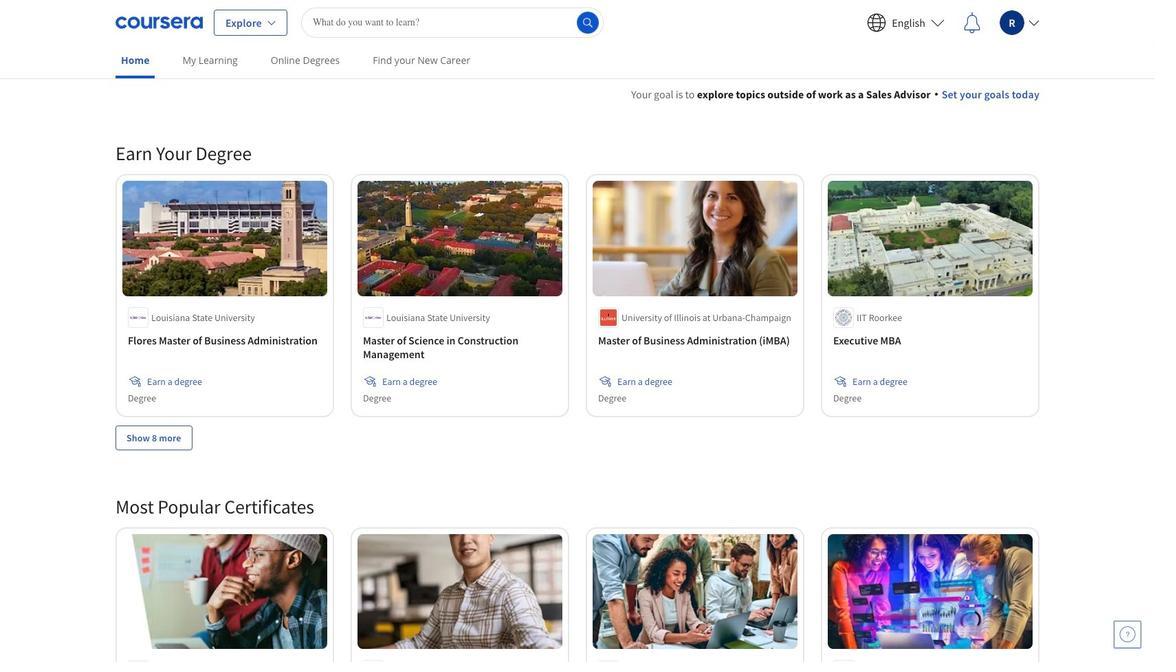 Task type: vqa. For each thing, say whether or not it's contained in the screenshot.
name
no



Task type: locate. For each thing, give the bounding box(es) containing it.
main content
[[0, 69, 1155, 662]]

None search field
[[301, 7, 604, 37]]

earn your degree collection element
[[107, 119, 1048, 472]]

help center image
[[1120, 626, 1136, 643]]



Task type: describe. For each thing, give the bounding box(es) containing it.
most popular certificates collection element
[[107, 472, 1048, 662]]

coursera image
[[116, 11, 203, 33]]

What do you want to learn? text field
[[301, 7, 604, 37]]



